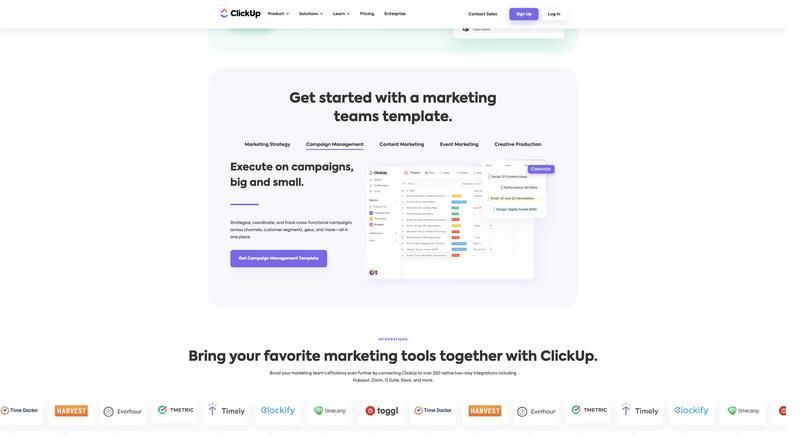 Task type: locate. For each thing, give the bounding box(es) containing it.
team's
[[313, 372, 326, 376]]

3 marketing from the left
[[455, 143, 479, 147]]

tab list
[[225, 141, 562, 151]]

and inside the execute on campaigns, big and small.
[[250, 178, 270, 188]]

clickup has given us a better way to manage up. it's allowed us to better showcase the great successes and work our team is doing.
[[462, 0, 550, 18], [462, 0, 550, 18]]

1 horizontal spatial your
[[282, 372, 291, 376]]

by
[[373, 372, 377, 376]]

contact
[[469, 12, 486, 16]]

integrations down together at the right of the page
[[474, 372, 497, 376]]

g
[[385, 379, 388, 383]]

sales
[[487, 12, 497, 16]]

log in link
[[541, 8, 567, 20]]

1 horizontal spatial with
[[506, 351, 537, 365]]

with
[[375, 92, 407, 106], [506, 351, 537, 365]]

great
[[530, 7, 540, 11], [530, 7, 540, 11]]

2 horizontal spatial marketing
[[423, 92, 497, 106]]

your inside boost your marketing team's efficiency even further by connecting clickup to over 200 native two-way integrations including hubspot, zoom, g suite, slack, and more.
[[282, 372, 291, 376]]

1 vertical spatial marketing
[[324, 351, 398, 365]]

suite,
[[389, 379, 400, 383]]

0 vertical spatial campaign
[[306, 143, 331, 147]]

1 horizontal spatial campaign
[[306, 143, 331, 147]]

0 vertical spatial with
[[375, 92, 407, 106]]

and inside boost your marketing team's efficiency even further by connecting clickup to over 200 native two-way integrations including hubspot, zoom, g suite, slack, and more.
[[413, 379, 421, 383]]

sr. manager of b2b growth marketing, vida health
[[473, 23, 553, 31], [473, 23, 553, 31]]

marketing strategy
[[245, 143, 290, 147]]

integrations
[[378, 339, 408, 342], [474, 372, 497, 376]]

1 horizontal spatial integrations
[[474, 372, 497, 376]]

tab list containing marketing strategy
[[225, 141, 562, 151]]

0 vertical spatial management
[[332, 143, 364, 147]]

1 horizontal spatial management
[[332, 143, 364, 147]]

segments,
[[283, 228, 303, 232]]

big
[[230, 178, 247, 188]]

content
[[380, 143, 399, 147]]

get for get started with a marketing teams template.
[[290, 92, 316, 106]]

b2b
[[518, 23, 524, 27], [518, 23, 524, 27]]

given
[[484, 0, 494, 3], [484, 0, 494, 3]]

bring your favorite marketing tools together with clickup.
[[188, 351, 598, 365]]

marketing inside 'button'
[[455, 143, 479, 147]]

has
[[477, 0, 483, 3], [477, 0, 483, 3]]

1 vertical spatial your
[[282, 372, 291, 376]]

0 horizontal spatial marketing
[[291, 372, 312, 376]]

with inside get started with a marketing teams template.
[[375, 92, 407, 106]]

campaign
[[306, 143, 331, 147], [247, 257, 269, 261]]

1 horizontal spatial get
[[290, 92, 316, 106]]

up.
[[544, 0, 550, 3], [544, 0, 550, 3]]

1 vertical spatial with
[[506, 351, 537, 365]]

geos,
[[304, 228, 315, 232]]

integrations up bring your favorite marketing tools together with clickup.
[[378, 339, 408, 342]]

jen robinson.png image
[[462, 24, 470, 31], [462, 24, 470, 31]]

0 horizontal spatial get
[[239, 257, 247, 261]]

clickup
[[462, 0, 476, 3], [462, 0, 476, 3], [402, 372, 417, 376]]

across
[[230, 228, 243, 232]]

2 vertical spatial marketing
[[291, 372, 312, 376]]

marketing left strategy
[[245, 143, 269, 147]]

1 vertical spatial management
[[270, 257, 298, 261]]

0 vertical spatial your
[[229, 351, 260, 365]]

hubspot,
[[353, 379, 371, 383]]

0 vertical spatial in
[[557, 12, 560, 16]]

manager
[[500, 23, 514, 27], [500, 23, 514, 27]]

marketing inside boost your marketing team's efficiency even further by connecting clickup to over 200 native two-way integrations including hubspot, zoom, g suite, slack, and more.
[[291, 372, 312, 376]]

marketing right content
[[400, 143, 424, 147]]

1 horizontal spatial marketing
[[400, 143, 424, 147]]

strategize, coordinate, and track cross-functional campaigns across channels, customer segments, geos, and more—all in one place.
[[230, 221, 352, 240]]

0 horizontal spatial integrations
[[378, 339, 408, 342]]

us
[[495, 0, 499, 3], [495, 0, 499, 3], [483, 7, 487, 11], [483, 7, 487, 11]]

contact sales
[[469, 12, 497, 16]]

channels,
[[244, 228, 263, 232]]

solutions
[[299, 12, 318, 16]]

template
[[299, 257, 319, 261]]

management
[[332, 143, 364, 147], [270, 257, 298, 261]]

2 marketing from the left
[[400, 143, 424, 147]]

marketing for event marketing
[[455, 143, 479, 147]]

way
[[515, 0, 522, 3], [515, 0, 522, 3], [464, 372, 473, 376]]

0 vertical spatial marketing
[[423, 92, 497, 106]]

better
[[503, 0, 514, 3], [503, 0, 514, 3], [493, 7, 504, 11], [493, 7, 504, 11]]

0 horizontal spatial campaign
[[247, 257, 269, 261]]

your
[[229, 351, 260, 365], [282, 372, 291, 376]]

track
[[285, 221, 295, 225]]

campaigns,
[[291, 163, 354, 173]]

up
[[526, 12, 532, 16]]

successes
[[462, 14, 480, 18], [462, 14, 480, 18]]

even
[[348, 372, 357, 376]]

the
[[523, 7, 529, 11], [523, 7, 529, 11]]

1 horizontal spatial marketing
[[324, 351, 398, 365]]

1 vertical spatial get
[[239, 257, 247, 261]]

pricing link
[[357, 8, 377, 20]]

product button
[[265, 8, 292, 20]]

0 vertical spatial get
[[290, 92, 316, 106]]

campaigns
[[330, 221, 352, 225]]

sr.
[[495, 23, 499, 27], [495, 23, 499, 27]]

execute
[[230, 163, 273, 173]]

clickup.
[[541, 351, 598, 365]]

0 horizontal spatial with
[[375, 92, 407, 106]]

teams
[[334, 111, 379, 125]]

marketing right "event"
[[455, 143, 479, 147]]

doing.
[[519, 14, 530, 18], [519, 14, 530, 18]]

1 marketing from the left
[[245, 143, 269, 147]]

more.
[[422, 379, 433, 383]]

bring
[[188, 351, 226, 365]]

of
[[514, 23, 517, 27], [514, 23, 517, 27]]

in down campaigns at bottom left
[[345, 228, 348, 232]]

marketing,
[[537, 23, 553, 27], [537, 23, 553, 27]]

enterprise link
[[382, 8, 408, 20]]

is
[[516, 14, 518, 18], [516, 14, 518, 18]]

campaign down place.
[[247, 257, 269, 261]]

connecting
[[378, 372, 401, 376]]

1 vertical spatial integrations
[[474, 372, 497, 376]]

1 vertical spatial campaign
[[247, 257, 269, 261]]

showcase
[[505, 7, 523, 11], [505, 7, 523, 11]]

content marketing
[[380, 143, 424, 147]]

0 horizontal spatial marketing
[[245, 143, 269, 147]]

0 horizontal spatial in
[[345, 228, 348, 232]]

in inside strategize, coordinate, and track cross-functional campaigns across channels, customer segments, geos, and more—all in one place.
[[345, 228, 348, 232]]

marketing
[[423, 92, 497, 106], [324, 351, 398, 365], [291, 372, 312, 376]]

sign
[[516, 12, 525, 16]]

sign up button
[[510, 8, 539, 20]]

manage
[[528, 0, 543, 3], [528, 0, 543, 3]]

cross-
[[296, 221, 308, 225]]

in
[[557, 12, 560, 16], [345, 228, 348, 232]]

campaign up campaigns, at top left
[[306, 143, 331, 147]]

0 horizontal spatial your
[[229, 351, 260, 365]]

integrations inside boost your marketing team's efficiency even further by connecting clickup to over 200 native two-way integrations including hubspot, zoom, g suite, slack, and more.
[[474, 372, 497, 376]]

health
[[480, 28, 491, 31], [480, 28, 491, 31]]

2 horizontal spatial marketing
[[455, 143, 479, 147]]

strategy
[[270, 143, 290, 147]]

started
[[319, 92, 372, 106]]

1 vertical spatial in
[[345, 228, 348, 232]]

to
[[523, 0, 527, 3], [523, 0, 527, 3], [488, 7, 492, 11], [488, 7, 492, 11], [418, 372, 422, 376]]

in right log
[[557, 12, 560, 16]]

get inside get started with a marketing teams template.
[[290, 92, 316, 106]]

marketing inside button
[[400, 143, 424, 147]]

favorite
[[264, 351, 321, 365]]

marketing inside button
[[245, 143, 269, 147]]

a inside get started with a marketing teams template.
[[410, 92, 419, 106]]



Task type: describe. For each thing, give the bounding box(es) containing it.
campaign management
[[306, 143, 364, 147]]

management inside button
[[332, 143, 364, 147]]

get campaign management template link
[[230, 250, 327, 268]]

contact sales button
[[466, 9, 500, 19]]

200
[[433, 372, 440, 376]]

enterprise
[[385, 12, 406, 16]]

boost your marketing team's efficiency even further by connecting clickup to over 200 native two-way integrations including hubspot, zoom, g suite, slack, and more.
[[270, 372, 516, 383]]

clickup inside boost your marketing team's efficiency even further by connecting clickup to over 200 native two-way integrations including hubspot, zoom, g suite, slack, and more.
[[402, 372, 417, 376]]

get started with a marketing teams template.
[[290, 92, 497, 125]]

log
[[548, 12, 556, 16]]

creative production
[[495, 143, 541, 147]]

graphic.png image
[[365, 160, 556, 287]]

marketing for content marketing
[[400, 143, 424, 147]]

campaign inside button
[[306, 143, 331, 147]]

functional
[[308, 221, 329, 225]]

customer
[[264, 228, 282, 232]]

get campaign management template
[[239, 257, 319, 261]]

tools
[[401, 351, 436, 365]]

0 vertical spatial integrations
[[378, 339, 408, 342]]

small.
[[273, 178, 304, 188]]

production
[[516, 143, 541, 147]]

product
[[268, 12, 284, 16]]

event marketing
[[440, 143, 479, 147]]

zoom,
[[372, 379, 384, 383]]

1 horizontal spatial in
[[557, 12, 560, 16]]

creative
[[495, 143, 515, 147]]

your for boost
[[282, 372, 291, 376]]

your for bring
[[229, 351, 260, 365]]

place.
[[239, 236, 251, 240]]

event marketing button
[[434, 141, 484, 151]]

sign up
[[516, 12, 532, 16]]

slack,
[[401, 379, 412, 383]]

one
[[230, 236, 238, 240]]

boost
[[270, 372, 281, 376]]

strategize,
[[230, 221, 252, 225]]

clickup image
[[219, 8, 261, 18]]

template.
[[382, 111, 452, 125]]

over
[[423, 372, 432, 376]]

marketing strategy button
[[239, 141, 296, 151]]

creative production button
[[489, 141, 547, 151]]

execute on campaigns, big and small.
[[230, 163, 354, 188]]

learn button
[[330, 8, 353, 20]]

more—all
[[325, 228, 344, 232]]

campaign inside get campaign management template link
[[247, 257, 269, 261]]

0 horizontal spatial management
[[270, 257, 298, 261]]

further
[[358, 372, 372, 376]]

event
[[440, 143, 453, 147]]

solutions button
[[296, 8, 326, 20]]

content marketing button
[[374, 141, 430, 151]]

on
[[275, 163, 289, 173]]

efficiency
[[327, 372, 347, 376]]

way inside boost your marketing team's efficiency even further by connecting clickup to over 200 native two-way integrations including hubspot, zoom, g suite, slack, and more.
[[464, 372, 473, 376]]

together
[[440, 351, 502, 365]]

pricing
[[360, 12, 374, 16]]

learn
[[333, 12, 345, 16]]

to inside boost your marketing team's efficiency even further by connecting clickup to over 200 native two-way integrations including hubspot, zoom, g suite, slack, and more.
[[418, 372, 422, 376]]

native
[[441, 372, 454, 376]]

get for get campaign management template
[[239, 257, 247, 261]]

log in
[[548, 12, 560, 16]]

marketing inside get started with a marketing teams template.
[[423, 92, 497, 106]]

campaign management button
[[301, 141, 369, 151]]

two-
[[455, 372, 464, 376]]

coordinate,
[[252, 221, 275, 225]]

including
[[498, 372, 516, 376]]



Task type: vqa. For each thing, say whether or not it's contained in the screenshot.
Growth related to Jen Robinson.png image
yes



